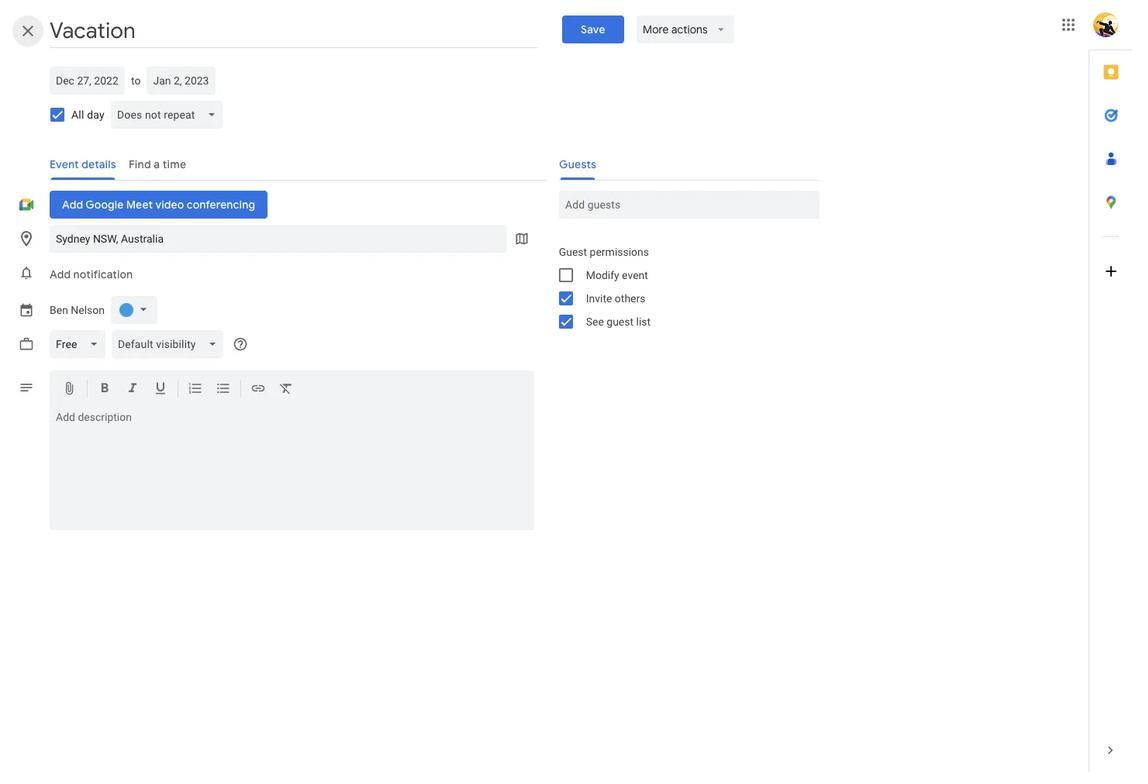 Task type: vqa. For each thing, say whether or not it's contained in the screenshot.
Appointment schedule
no



Task type: describe. For each thing, give the bounding box(es) containing it.
event
[[622, 269, 648, 282]]

day
[[87, 109, 105, 121]]

actions
[[671, 22, 708, 36]]

guest permissions
[[559, 246, 649, 258]]

to
[[131, 74, 141, 87]]

guest
[[559, 246, 587, 258]]

others
[[615, 292, 646, 305]]

add notification
[[50, 268, 133, 282]]

permissions
[[590, 246, 649, 258]]

guest
[[607, 316, 634, 328]]

modify event
[[586, 269, 648, 282]]

more actions arrow_drop_down
[[643, 22, 728, 36]]

all
[[71, 109, 84, 121]]

bold image
[[97, 381, 112, 399]]

invite
[[586, 292, 612, 305]]

notification
[[73, 268, 133, 282]]

group containing guest permissions
[[547, 240, 820, 333]]

invite others
[[586, 292, 646, 305]]

all day
[[71, 109, 105, 121]]

numbered list image
[[188, 381, 203, 399]]

ben nelson
[[50, 304, 105, 316]]

underline image
[[153, 381, 168, 399]]

bulleted list image
[[216, 381, 231, 399]]

remove formatting image
[[278, 381, 294, 399]]

Location text field
[[56, 225, 500, 253]]

nelson
[[71, 304, 105, 316]]

Start date text field
[[56, 71, 119, 90]]



Task type: locate. For each thing, give the bounding box(es) containing it.
End date text field
[[153, 71, 210, 90]]

Guests text field
[[565, 191, 813, 219]]

formatting options toolbar
[[50, 371, 534, 408]]

see guest list
[[586, 316, 651, 328]]

see
[[586, 316, 604, 328]]

group
[[547, 240, 820, 333]]

italic image
[[125, 381, 140, 399]]

tab list
[[1090, 50, 1132, 729]]

arrow_drop_down
[[714, 22, 728, 36]]

more
[[643, 22, 669, 36]]

insert link image
[[251, 381, 266, 399]]

Description text field
[[50, 411, 534, 527]]

Title text field
[[50, 14, 538, 48]]

list
[[636, 316, 651, 328]]

save
[[581, 22, 606, 36]]

ben
[[50, 304, 68, 316]]

save button
[[562, 16, 624, 43]]

None field
[[111, 101, 229, 129], [50, 330, 111, 358], [111, 330, 230, 358], [111, 101, 229, 129], [50, 330, 111, 358], [111, 330, 230, 358]]

modify
[[586, 269, 619, 282]]

add
[[50, 268, 71, 282]]

add notification button
[[43, 256, 139, 293]]



